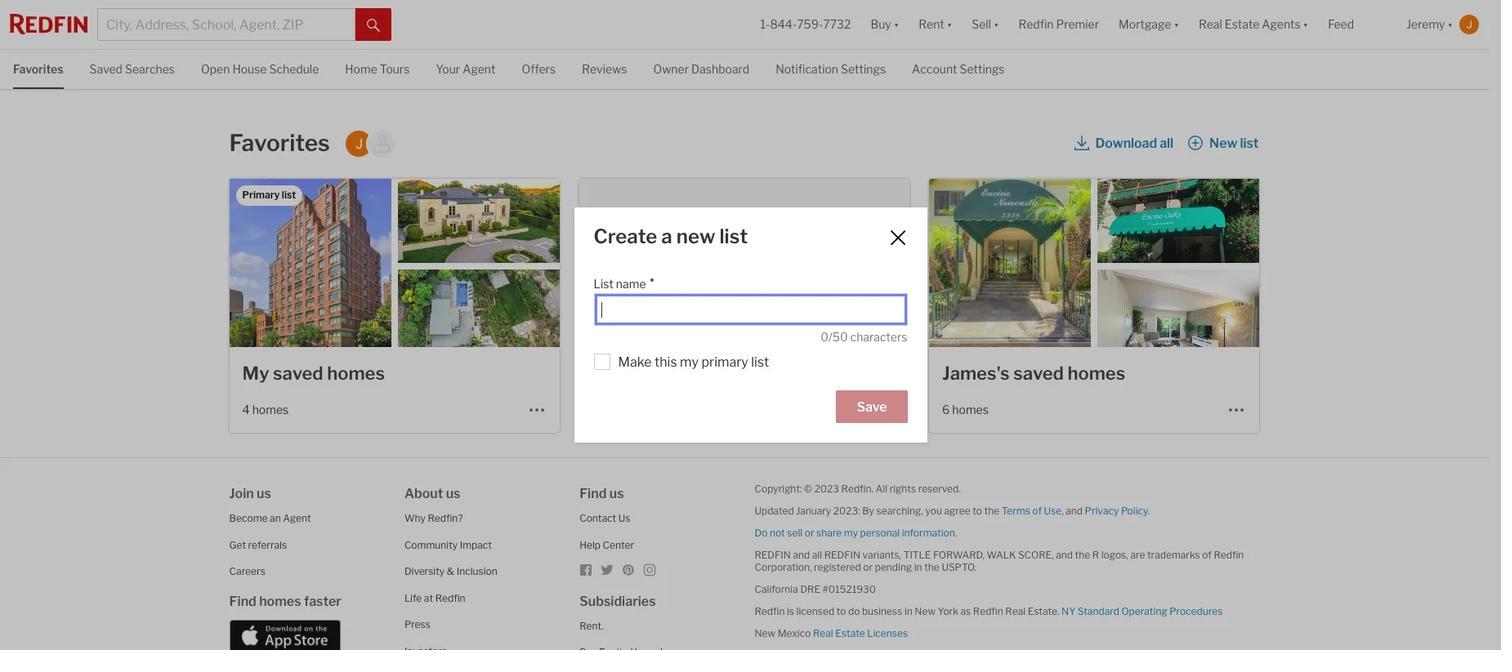 Task type: describe. For each thing, give the bounding box(es) containing it.
2 vertical spatial list
[[751, 355, 769, 370]]

rent. button
[[580, 620, 604, 632]]

press button
[[404, 619, 431, 631]]

forward,
[[933, 549, 985, 561]]

account settings
[[912, 62, 1005, 76]]

redfin?
[[428, 512, 463, 525]]

0 horizontal spatial home
[[345, 62, 377, 76]]

operating
[[1121, 606, 1167, 618]]

list
[[594, 277, 614, 291]]

1 horizontal spatial new
[[915, 606, 936, 618]]

saved for james's
[[1013, 363, 1064, 384]]

owner
[[653, 62, 689, 76]]

reviews link
[[582, 50, 627, 87]]

0 horizontal spatial list
[[719, 225, 748, 248]]

join
[[229, 486, 254, 502]]

join us
[[229, 486, 271, 502]]

help center
[[580, 539, 634, 551]]

new
[[676, 225, 715, 248]]

and down sell at the bottom right
[[793, 549, 810, 561]]

redfin facebook image
[[580, 564, 593, 577]]

us for join us
[[257, 486, 271, 502]]

licenses
[[867, 628, 908, 640]]

notification
[[776, 62, 838, 76]]

corporation,
[[755, 561, 812, 574]]

at
[[424, 592, 433, 604]]

become
[[229, 512, 268, 525]]

redfin instagram image
[[643, 564, 656, 577]]

policy
[[1121, 505, 1148, 517]]

1 horizontal spatial real
[[1005, 606, 1026, 618]]

0 horizontal spatial to
[[836, 606, 846, 618]]

offers link
[[522, 50, 556, 87]]

january
[[796, 505, 831, 517]]

0 vertical spatial agent
[[463, 62, 496, 76]]

life at redfin button
[[404, 592, 465, 604]]

new list button
[[1187, 128, 1260, 159]]

download all button
[[1073, 128, 1174, 159]]

6
[[942, 403, 950, 417]]

rights
[[890, 483, 916, 495]]

of inside redfin and all redfin variants, title forward, walk score, and the r logos, are trademarks of redfin corporation, registered or pending in the uspto.
[[1202, 549, 1212, 561]]

homes for 6 homes
[[952, 403, 989, 417]]

notification settings
[[776, 62, 886, 76]]

registered
[[814, 561, 861, 574]]

redfin inside redfin premier button
[[1019, 17, 1054, 31]]

redfin right at
[[435, 592, 465, 604]]

user photo image
[[1459, 15, 1479, 34]]

about us
[[404, 486, 460, 502]]

saved searches
[[90, 62, 175, 76]]

you
[[925, 505, 942, 517]]

agree
[[944, 505, 971, 517]]

contact us
[[580, 512, 630, 525]]

saved
[[90, 62, 123, 76]]

variants,
[[863, 549, 901, 561]]

and right ,
[[1066, 505, 1083, 517]]

r
[[1092, 549, 1099, 561]]

pending
[[875, 561, 912, 574]]

create a new list element
[[594, 225, 867, 248]]

0 horizontal spatial .
[[955, 527, 957, 539]]

information
[[902, 527, 955, 539]]

do
[[755, 527, 768, 539]]

/
[[829, 330, 832, 344]]

photo of 5460 white oak ave unit d210, encino, ca 91316 image
[[1098, 270, 1260, 386]]

my
[[242, 363, 269, 384]]

tours
[[380, 62, 410, 76]]

©
[[804, 483, 812, 495]]

photo of 5460 white oak ave., #j303, encino, ca 91316 image
[[1098, 179, 1260, 263]]

List name text field
[[601, 302, 900, 318]]

1-844-759-7732
[[760, 17, 851, 31]]

get referrals
[[229, 539, 287, 551]]

diversity & inclusion
[[404, 565, 497, 578]]

1 horizontal spatial favorites
[[229, 129, 330, 157]]

0 horizontal spatial the
[[924, 561, 940, 574]]

new list
[[1209, 136, 1259, 151]]

careers
[[229, 565, 265, 578]]

offers
[[522, 62, 556, 76]]

6 homes
[[942, 403, 989, 417]]

50
[[832, 330, 848, 344]]

844-
[[770, 17, 797, 31]]

photo of 250 e 30th st unit 5b, new york, ny 10016 image
[[229, 179, 391, 347]]

home tours link
[[345, 50, 410, 87]]

community impact button
[[404, 539, 492, 551]]

redfin.
[[841, 483, 874, 495]]

updated
[[755, 505, 794, 517]]

copyright: © 2023 redfin. all rights reserved.
[[755, 483, 961, 495]]

homes for 4 homes
[[252, 403, 289, 417]]

redfin left is
[[755, 606, 785, 618]]

0 / 50 characters
[[821, 330, 907, 344]]

&
[[447, 565, 454, 578]]

favorites link
[[13, 50, 63, 87]]

james's
[[942, 363, 1010, 384]]

make
[[618, 355, 652, 370]]

licensed
[[796, 606, 834, 618]]

why redfin? button
[[404, 512, 463, 525]]

home tours
[[345, 62, 410, 76]]

share
[[816, 527, 842, 539]]

redfin right as
[[973, 606, 1003, 618]]

copyright:
[[755, 483, 802, 495]]

dream home
[[592, 363, 705, 384]]

why redfin?
[[404, 512, 463, 525]]

york
[[938, 606, 958, 618]]

us for find us
[[609, 486, 624, 502]]

james's saved homes
[[942, 363, 1125, 384]]

7732
[[823, 17, 851, 31]]

download
[[1095, 136, 1157, 151]]

2023:
[[833, 505, 860, 517]]

2023
[[814, 483, 839, 495]]



Task type: vqa. For each thing, say whether or not it's contained in the screenshot.
Francisco to the top
no



Task type: locate. For each thing, give the bounding box(es) containing it.
redfin and all redfin variants, title forward, walk score, and the r logos, are trademarks of redfin corporation, registered or pending in the uspto.
[[755, 549, 1244, 574]]

in right the pending
[[914, 561, 922, 574]]

2 horizontal spatial list
[[1240, 136, 1259, 151]]

us
[[618, 512, 630, 525]]

settings down 7732
[[841, 62, 886, 76]]

trademarks
[[1147, 549, 1200, 561]]

are
[[1130, 549, 1145, 561]]

create
[[594, 225, 657, 248]]

diversity & inclusion button
[[404, 565, 497, 578]]

about
[[404, 486, 443, 502]]

in inside redfin and all redfin variants, title forward, walk score, and the r logos, are trademarks of redfin corporation, registered or pending in the uspto.
[[914, 561, 922, 574]]

1 vertical spatial to
[[836, 606, 846, 618]]

my
[[680, 355, 699, 370], [844, 527, 858, 539]]

ny standard operating procedures link
[[1062, 606, 1223, 618]]

walk
[[987, 549, 1016, 561]]

3 us from the left
[[609, 486, 624, 502]]

find for find us
[[580, 486, 607, 502]]

0 horizontal spatial in
[[904, 606, 913, 618]]

the left "terms"
[[984, 505, 999, 517]]

1 us from the left
[[257, 486, 271, 502]]

subsidiaries
[[580, 594, 656, 609]]

2 redfin from the left
[[824, 549, 860, 561]]

redfin
[[755, 549, 791, 561], [824, 549, 860, 561]]

this
[[655, 355, 677, 370]]

is
[[787, 606, 794, 618]]

2 us from the left
[[446, 486, 460, 502]]

1 horizontal spatial to
[[973, 505, 982, 517]]

life
[[404, 592, 422, 604]]

real left estate.
[[1005, 606, 1026, 618]]

of left use
[[1032, 505, 1042, 517]]

careers button
[[229, 565, 265, 578]]

1 vertical spatial or
[[863, 561, 873, 574]]

privacy
[[1085, 505, 1119, 517]]

us up the redfin? on the left bottom of the page
[[446, 486, 460, 502]]

diversity
[[404, 565, 445, 578]]

0 horizontal spatial real
[[813, 628, 833, 640]]

0 vertical spatial find
[[580, 486, 607, 502]]

create a new list
[[594, 225, 748, 248]]

to right agree
[[973, 505, 982, 517]]

do not sell or share my personal information .
[[755, 527, 957, 539]]

0 horizontal spatial or
[[805, 527, 814, 539]]

1 redfin from the left
[[755, 549, 791, 561]]

1 horizontal spatial of
[[1202, 549, 1212, 561]]

contact
[[580, 512, 616, 525]]

0 vertical spatial of
[[1032, 505, 1042, 517]]

redfin down 'do not sell or share my personal information' link
[[824, 549, 860, 561]]

find down careers button
[[229, 594, 256, 609]]

0 horizontal spatial of
[[1032, 505, 1042, 517]]

1 horizontal spatial find
[[580, 486, 607, 502]]

City, Address, School, Agent, ZIP search field
[[97, 8, 355, 41]]

favorites down schedule
[[229, 129, 330, 157]]

in right business
[[904, 606, 913, 618]]

favorites left saved
[[13, 62, 63, 76]]

contact us button
[[580, 512, 630, 525]]

uspto.
[[942, 561, 976, 574]]

0 horizontal spatial my
[[680, 355, 699, 370]]

to left do at the right bottom of page
[[836, 606, 846, 618]]

agent right an
[[283, 512, 311, 525]]

home left tours at the top left of page
[[345, 62, 377, 76]]

title
[[903, 549, 931, 561]]

1 horizontal spatial .
[[1148, 505, 1150, 517]]

my right 'share' on the right
[[844, 527, 858, 539]]

submit search image
[[367, 19, 380, 32]]

download all
[[1095, 136, 1174, 151]]

2 horizontal spatial new
[[1209, 136, 1237, 151]]

1 vertical spatial real
[[813, 628, 833, 640]]

redfin pinterest image
[[622, 564, 635, 577]]

estate
[[835, 628, 865, 640]]

1 horizontal spatial us
[[446, 486, 460, 502]]

1 vertical spatial .
[[955, 527, 957, 539]]

list
[[1240, 136, 1259, 151], [719, 225, 748, 248], [751, 355, 769, 370]]

create a new list dialog
[[574, 207, 927, 443]]

0 vertical spatial real
[[1005, 606, 1026, 618]]

agent right your
[[463, 62, 496, 76]]

1 vertical spatial home
[[653, 363, 705, 384]]

estate.
[[1028, 606, 1059, 618]]

1 horizontal spatial redfin
[[824, 549, 860, 561]]

1 horizontal spatial list
[[751, 355, 769, 370]]

homes
[[327, 363, 385, 384], [1068, 363, 1125, 384], [252, 403, 289, 417], [952, 403, 989, 417], [259, 594, 301, 609]]

or
[[805, 527, 814, 539], [863, 561, 873, 574]]

1 horizontal spatial in
[[914, 561, 922, 574]]

redfin is licensed to do business in new york as redfin real estate. ny standard operating procedures
[[755, 606, 1223, 618]]

or left the pending
[[863, 561, 873, 574]]

why
[[404, 512, 426, 525]]

photo of 5328 newcastle ave unit 12, encino, ca 91316 image
[[929, 179, 1091, 347]]

settings for account settings
[[960, 62, 1005, 76]]

searching,
[[876, 505, 923, 517]]

settings for notification settings
[[841, 62, 886, 76]]

2 horizontal spatial us
[[609, 486, 624, 502]]

1 vertical spatial agent
[[283, 512, 311, 525]]

my saved homes
[[242, 363, 385, 384]]

real down licensed
[[813, 628, 833, 640]]

us up us at left
[[609, 486, 624, 502]]

list name. required field. element
[[594, 269, 899, 293]]

the left uspto.
[[924, 561, 940, 574]]

home right make
[[653, 363, 705, 384]]

1 horizontal spatial or
[[863, 561, 873, 574]]

redfin inside redfin and all redfin variants, title forward, walk score, and the r logos, are trademarks of redfin corporation, registered or pending in the uspto.
[[1214, 549, 1244, 561]]

1 horizontal spatial the
[[984, 505, 999, 517]]

not
[[770, 527, 785, 539]]

0 horizontal spatial all
[[812, 549, 822, 561]]

0 horizontal spatial settings
[[841, 62, 886, 76]]

saved
[[273, 363, 323, 384], [1013, 363, 1064, 384]]

a
[[661, 225, 672, 248]]

2 vertical spatial new
[[755, 628, 776, 640]]

0 vertical spatial .
[[1148, 505, 1150, 517]]

0 vertical spatial to
[[973, 505, 982, 517]]

1 vertical spatial my
[[844, 527, 858, 539]]

homes for find homes faster
[[259, 594, 301, 609]]

as
[[961, 606, 971, 618]]

to
[[973, 505, 982, 517], [836, 606, 846, 618]]

or inside redfin and all redfin variants, title forward, walk score, and the r logos, are trademarks of redfin corporation, registered or pending in the uspto.
[[863, 561, 873, 574]]

1-
[[760, 17, 770, 31]]

real estate licenses link
[[813, 628, 908, 640]]

the
[[984, 505, 999, 517], [1075, 549, 1090, 561], [924, 561, 940, 574]]

1 saved from the left
[[273, 363, 323, 384]]

primary
[[701, 355, 748, 370]]

download the redfin app on the apple app store image
[[229, 620, 340, 650]]

do not sell or share my personal information link
[[755, 527, 955, 539]]

find
[[580, 486, 607, 502], [229, 594, 256, 609]]

life at redfin
[[404, 592, 465, 604]]

home inside button
[[653, 363, 705, 384]]

make this my primary list
[[618, 355, 769, 370]]

photo of 12733 mulholland dr, beverly hills, ca 90210 image
[[398, 270, 560, 386]]

new for new list
[[1209, 136, 1237, 151]]

1 horizontal spatial my
[[844, 527, 858, 539]]

0 horizontal spatial favorites
[[13, 62, 63, 76]]

. right privacy
[[1148, 505, 1150, 517]]

0 horizontal spatial find
[[229, 594, 256, 609]]

redfin right trademarks
[[1214, 549, 1244, 561]]

saved right my
[[273, 363, 323, 384]]

1 vertical spatial list
[[719, 225, 748, 248]]

your agent link
[[436, 50, 496, 87]]

saved right james's
[[1013, 363, 1064, 384]]

all inside the download all button
[[1160, 136, 1174, 151]]

1 vertical spatial find
[[229, 594, 256, 609]]

0 vertical spatial or
[[805, 527, 814, 539]]

feed
[[1328, 17, 1354, 31]]

0 vertical spatial my
[[680, 355, 699, 370]]

owner dashboard
[[653, 62, 749, 76]]

faster
[[304, 594, 341, 609]]

0 horizontal spatial redfin
[[755, 549, 791, 561]]

redfin premier
[[1019, 17, 1099, 31]]

0 vertical spatial home
[[345, 62, 377, 76]]

find us
[[580, 486, 624, 502]]

0 vertical spatial in
[[914, 561, 922, 574]]

redfin down the not
[[755, 549, 791, 561]]

1 horizontal spatial settings
[[960, 62, 1005, 76]]

1 vertical spatial of
[[1202, 549, 1212, 561]]

0 vertical spatial all
[[1160, 136, 1174, 151]]

find for find homes faster
[[229, 594, 256, 609]]

by
[[862, 505, 874, 517]]

the left r
[[1075, 549, 1090, 561]]

1 horizontal spatial home
[[653, 363, 705, 384]]

owner dashboard link
[[653, 50, 749, 87]]

redfin twitter image
[[601, 564, 614, 577]]

new for new mexico real estate licenses
[[755, 628, 776, 640]]

get
[[229, 539, 246, 551]]

open house schedule link
[[201, 50, 319, 87]]

community impact
[[404, 539, 492, 551]]

an
[[270, 512, 281, 525]]

settings
[[841, 62, 886, 76], [960, 62, 1005, 76]]

new inside button
[[1209, 136, 1237, 151]]

0 horizontal spatial saved
[[273, 363, 323, 384]]

home
[[345, 62, 377, 76], [653, 363, 705, 384]]

0 vertical spatial favorites
[[13, 62, 63, 76]]

1 horizontal spatial all
[[1160, 136, 1174, 151]]

saved searches link
[[90, 50, 175, 87]]

settings right account
[[960, 62, 1005, 76]]

favorites
[[13, 62, 63, 76], [229, 129, 330, 157]]

or right sell at the bottom right
[[805, 527, 814, 539]]

saved for my
[[273, 363, 323, 384]]

schedule
[[269, 62, 319, 76]]

1 horizontal spatial saved
[[1013, 363, 1064, 384]]

0 vertical spatial list
[[1240, 136, 1259, 151]]

dream home button
[[579, 179, 910, 433]]

my right this
[[680, 355, 699, 370]]

all right download
[[1160, 136, 1174, 151]]

0 vertical spatial new
[[1209, 136, 1237, 151]]

1 settings from the left
[[841, 62, 886, 76]]

my inside create a new list dialog
[[680, 355, 699, 370]]

redfin left premier
[[1019, 17, 1054, 31]]

1 vertical spatial new
[[915, 606, 936, 618]]

press
[[404, 619, 431, 631]]

of right trademarks
[[1202, 549, 1212, 561]]

photo of 55 beverly park way, beverly hills, ca 90210 image
[[398, 179, 560, 263]]

list inside new list button
[[1240, 136, 1259, 151]]

find up contact
[[580, 486, 607, 502]]

center
[[603, 539, 634, 551]]

1 vertical spatial favorites
[[229, 129, 330, 157]]

2 saved from the left
[[1013, 363, 1064, 384]]

1 vertical spatial all
[[812, 549, 822, 561]]

0 horizontal spatial new
[[755, 628, 776, 640]]

us right join
[[257, 486, 271, 502]]

new
[[1209, 136, 1237, 151], [915, 606, 936, 618], [755, 628, 776, 640]]

characters
[[850, 330, 907, 344]]

rent.
[[580, 620, 604, 632]]

0 horizontal spatial agent
[[283, 512, 311, 525]]

1 horizontal spatial agent
[[463, 62, 496, 76]]

your
[[436, 62, 460, 76]]

us for about us
[[446, 486, 460, 502]]

help
[[580, 539, 601, 551]]

2 horizontal spatial the
[[1075, 549, 1090, 561]]

2 settings from the left
[[960, 62, 1005, 76]]

all inside redfin and all redfin variants, title forward, walk score, and the r logos, are trademarks of redfin corporation, registered or pending in the uspto.
[[812, 549, 822, 561]]

all down 'share' on the right
[[812, 549, 822, 561]]

california
[[755, 583, 798, 596]]

759-
[[797, 17, 823, 31]]

.
[[1148, 505, 1150, 517], [955, 527, 957, 539]]

0 horizontal spatial us
[[257, 486, 271, 502]]

1 vertical spatial in
[[904, 606, 913, 618]]

name
[[616, 277, 646, 291]]

personal
[[860, 527, 900, 539]]

and right 'score,'
[[1056, 549, 1073, 561]]

your agent
[[436, 62, 496, 76]]

. down agree
[[955, 527, 957, 539]]



